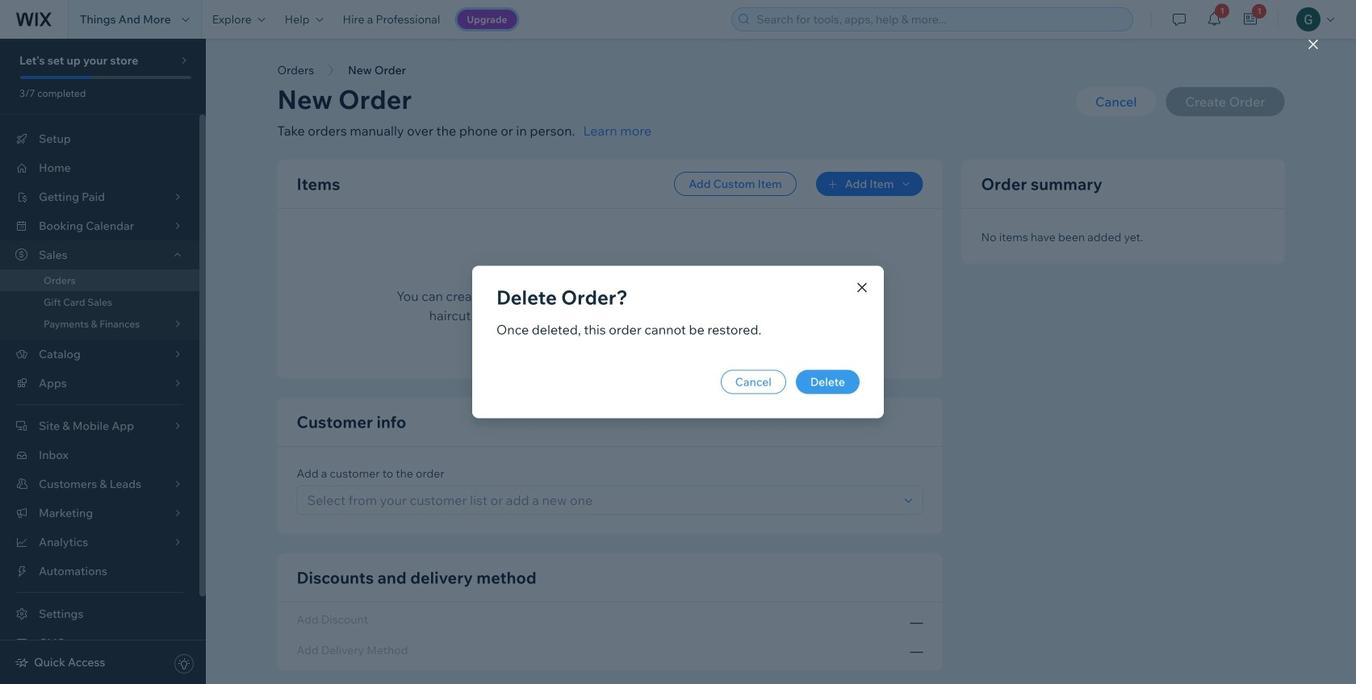 Task type: describe. For each thing, give the bounding box(es) containing it.
sidebar element
[[0, 39, 206, 685]]



Task type: locate. For each thing, give the bounding box(es) containing it.
Search for tools, apps, help & more... field
[[752, 8, 1129, 31]]

Select from your customer list or add a new one field
[[302, 487, 900, 514]]



Task type: vqa. For each thing, say whether or not it's contained in the screenshot.
THE SIDEBAR element
yes



